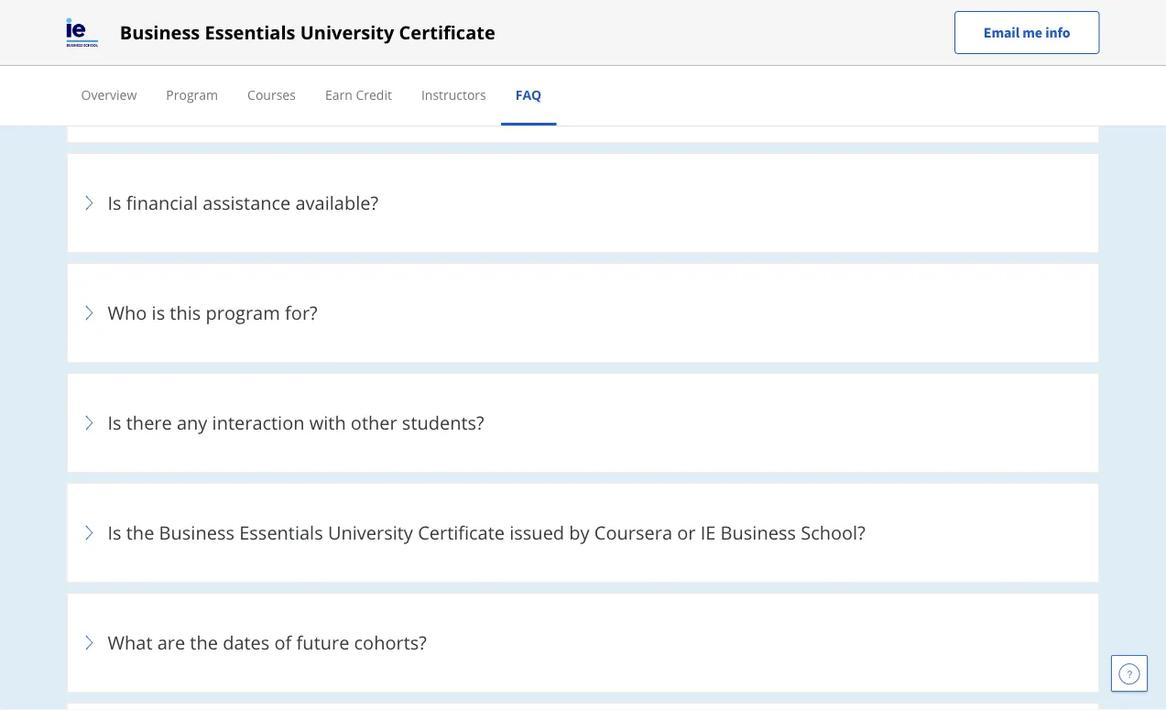 Task type: describe. For each thing, give the bounding box(es) containing it.
is for what
[[157, 21, 171, 47]]

chevron right image for is
[[78, 522, 100, 544]]

is the business essentials university certificate issued by coursera or ie business school? list item
[[66, 482, 1100, 583]]

overview
[[81, 86, 137, 103]]

after
[[290, 93, 330, 118]]

what are the dates of future cohorts? button
[[78, 604, 1088, 681]]

who is this program for? list item
[[66, 262, 1100, 363]]

0 vertical spatial certificate
[[399, 20, 496, 45]]

policy?
[[271, 21, 328, 47]]

dates
[[223, 630, 270, 655]]

business essentials university certificate
[[120, 20, 496, 45]]

what are the dates of future cohorts?
[[108, 630, 427, 655]]

list item containing what is the refund policy?
[[66, 0, 1100, 153]]

are
[[157, 630, 185, 655]]

assistance
[[203, 190, 291, 215]]

by
[[569, 520, 590, 545]]

what for what are the dates of future cohorts?
[[108, 630, 153, 655]]

chevron right image for is financial assistance available?
[[78, 192, 100, 214]]

earn
[[325, 86, 353, 103]]

me
[[1023, 23, 1043, 42]]

this
[[170, 300, 201, 325]]

courses link
[[248, 86, 296, 103]]

who is this program for? button
[[78, 274, 1088, 351]]

0 vertical spatial university
[[300, 20, 394, 45]]

info
[[1046, 23, 1071, 42]]

what for what is the refund policy?
[[108, 21, 153, 47]]

1 horizontal spatial refund
[[658, 93, 715, 118]]

is there any interaction with other students?
[[108, 410, 485, 435]]

earn credit
[[325, 86, 392, 103]]

other
[[351, 410, 397, 435]]

help center image
[[1119, 663, 1141, 685]]

ie
[[701, 520, 716, 545]]

0 vertical spatial essentials
[[205, 20, 296, 45]]

email me info button
[[955, 11, 1100, 54]]

is for is financial assistance available?
[[108, 190, 122, 215]]

what is the refund policy?
[[108, 21, 328, 47]]

who
[[108, 300, 147, 325]]

of inside dropdown button
[[275, 630, 292, 655]]

is for is there any interaction with other students?
[[108, 410, 122, 435]]

refund inside 'what is the refund policy?' dropdown button
[[208, 21, 266, 47]]

2
[[216, 93, 227, 118]]

is the business essentials university certificate issued by coursera or ie business school? button
[[78, 494, 1088, 571]]

or
[[677, 520, 696, 545]]

course
[[505, 93, 562, 118]]

for?
[[285, 300, 318, 325]]

1 horizontal spatial of
[[412, 93, 429, 118]]

financial
[[126, 190, 198, 215]]



Task type: vqa. For each thing, say whether or not it's contained in the screenshot.
innovative
no



Task type: locate. For each thing, give the bounding box(es) containing it.
there
[[126, 410, 172, 435]]

1 is from the top
[[108, 190, 122, 215]]

is
[[108, 190, 122, 215], [108, 410, 122, 435], [108, 520, 122, 545]]

1 vertical spatial chevron right image
[[78, 302, 100, 324]]

chevron right image for what are the dates of future cohorts?
[[78, 632, 100, 654]]

1 vertical spatial list item
[[66, 702, 1100, 710]]

1 vertical spatial what
[[108, 630, 153, 655]]

instructors
[[421, 86, 486, 103]]

is inside dropdown button
[[108, 520, 122, 545]]

any
[[177, 410, 208, 435]]

faq
[[516, 86, 542, 103]]

earn credit link
[[325, 86, 392, 103]]

is for who
[[152, 300, 165, 325]]

chevron right image
[[78, 23, 100, 45], [78, 302, 100, 324], [78, 522, 100, 544]]

available?
[[296, 190, 379, 215]]

you will have 2 weeks after the start of the first course session to refund your payment.
[[100, 93, 845, 118]]

0 vertical spatial what
[[108, 21, 153, 47]]

chevron right image
[[78, 192, 100, 214], [78, 412, 100, 434], [78, 632, 100, 654]]

is the business essentials university certificate issued by coursera or ie business school?
[[108, 520, 871, 545]]

is financial assistance available? list item
[[66, 152, 1100, 253]]

1 vertical spatial is
[[152, 300, 165, 325]]

ie business school image
[[66, 18, 98, 47]]

chevron right image for what
[[78, 23, 100, 45]]

chevron right image inside who is this program for? dropdown button
[[78, 302, 100, 324]]

0 vertical spatial chevron right image
[[78, 23, 100, 45]]

is there any interaction with other students? list item
[[66, 372, 1100, 473]]

certificate left issued
[[418, 520, 505, 545]]

1 vertical spatial certificate
[[418, 520, 505, 545]]

3 chevron right image from the top
[[78, 522, 100, 544]]

credit
[[356, 86, 392, 103]]

0 vertical spatial chevron right image
[[78, 192, 100, 214]]

what left are
[[108, 630, 153, 655]]

1 list item from the top
[[66, 0, 1100, 153]]

with
[[310, 410, 346, 435]]

chevron right image left are
[[78, 632, 100, 654]]

is for is the business essentials university certificate issued by coursera or ie business school?
[[108, 520, 122, 545]]

of right the dates
[[275, 630, 292, 655]]

overview link
[[81, 86, 137, 103]]

certificate menu element
[[66, 66, 1100, 126]]

cohorts?
[[354, 630, 427, 655]]

certificate up "instructors"
[[399, 20, 496, 45]]

chevron right image for is there any interaction with other students?
[[78, 412, 100, 434]]

2 is from the top
[[108, 410, 122, 435]]

0 vertical spatial of
[[412, 93, 429, 118]]

0 vertical spatial refund
[[208, 21, 266, 47]]

the
[[175, 21, 203, 47], [335, 93, 363, 118], [434, 93, 462, 118], [126, 520, 154, 545], [190, 630, 218, 655]]

school?
[[801, 520, 866, 545]]

refund
[[208, 21, 266, 47], [658, 93, 715, 118]]

what are the dates of future cohorts? list item
[[66, 592, 1100, 693]]

have
[[171, 93, 212, 118]]

2 vertical spatial chevron right image
[[78, 632, 100, 654]]

your
[[720, 93, 759, 118]]

is there any interaction with other students? button
[[78, 384, 1088, 461]]

1 what from the top
[[108, 21, 153, 47]]

instructors link
[[421, 86, 486, 103]]

2 vertical spatial is
[[108, 520, 122, 545]]

to
[[635, 93, 653, 118]]

chevron right image inside is financial assistance available? dropdown button
[[78, 192, 100, 214]]

2 what from the top
[[108, 630, 153, 655]]

1 chevron right image from the top
[[78, 192, 100, 214]]

0 vertical spatial is
[[157, 21, 171, 47]]

3 chevron right image from the top
[[78, 632, 100, 654]]

weeks
[[232, 93, 285, 118]]

what inside list item
[[108, 630, 153, 655]]

2 chevron right image from the top
[[78, 302, 100, 324]]

what right ie business school image
[[108, 21, 153, 47]]

essentials inside is the business essentials university certificate issued by coursera or ie business school? dropdown button
[[239, 520, 323, 545]]

2 vertical spatial chevron right image
[[78, 522, 100, 544]]

issued
[[510, 520, 565, 545]]

1 chevron right image from the top
[[78, 23, 100, 45]]

0 vertical spatial is
[[108, 190, 122, 215]]

refund left policy?
[[208, 21, 266, 47]]

certificate inside dropdown button
[[418, 520, 505, 545]]

program
[[206, 300, 280, 325]]

chevron right image left there
[[78, 412, 100, 434]]

interaction
[[212, 410, 305, 435]]

is left this
[[152, 300, 165, 325]]

is up "program" link
[[157, 21, 171, 47]]

faq link
[[516, 86, 542, 103]]

chevron right image inside 'what is the refund policy?' dropdown button
[[78, 23, 100, 45]]

first
[[467, 93, 500, 118]]

university inside dropdown button
[[328, 520, 413, 545]]

start
[[368, 93, 407, 118]]

refund right to at the top right of the page
[[658, 93, 715, 118]]

payment.
[[764, 93, 845, 118]]

0 horizontal spatial refund
[[208, 21, 266, 47]]

business
[[120, 20, 200, 45], [159, 520, 235, 545], [721, 520, 796, 545]]

chevron right image inside what are the dates of future cohorts? dropdown button
[[78, 632, 100, 654]]

is financial assistance available? button
[[78, 164, 1088, 241]]

certificate
[[399, 20, 496, 45], [418, 520, 505, 545]]

chevron right image inside is the business essentials university certificate issued by coursera or ie business school? dropdown button
[[78, 522, 100, 544]]

university
[[300, 20, 394, 45], [328, 520, 413, 545]]

email me info
[[984, 23, 1071, 42]]

who is this program for?
[[108, 300, 318, 325]]

0 horizontal spatial of
[[275, 630, 292, 655]]

1 vertical spatial essentials
[[239, 520, 323, 545]]

3 is from the top
[[108, 520, 122, 545]]

will
[[138, 93, 166, 118]]

future
[[297, 630, 350, 655]]

is financial assistance available?
[[108, 190, 379, 215]]

students?
[[402, 410, 485, 435]]

chevron right image inside is there any interaction with other students? dropdown button
[[78, 412, 100, 434]]

program
[[166, 86, 218, 103]]

coursera
[[595, 520, 673, 545]]

1 vertical spatial of
[[275, 630, 292, 655]]

what
[[108, 21, 153, 47], [108, 630, 153, 655]]

1 vertical spatial university
[[328, 520, 413, 545]]

email
[[984, 23, 1020, 42]]

1 vertical spatial chevron right image
[[78, 412, 100, 434]]

list item
[[66, 0, 1100, 153], [66, 702, 1100, 710]]

of right start
[[412, 93, 429, 118]]

program link
[[166, 86, 218, 103]]

courses
[[248, 86, 296, 103]]

of
[[412, 93, 429, 118], [275, 630, 292, 655]]

2 chevron right image from the top
[[78, 412, 100, 434]]

session
[[567, 93, 631, 118]]

you
[[100, 93, 133, 118]]

chevron right image for who
[[78, 302, 100, 324]]

0 vertical spatial list item
[[66, 0, 1100, 153]]

1 vertical spatial refund
[[658, 93, 715, 118]]

1 vertical spatial is
[[108, 410, 122, 435]]

is
[[157, 21, 171, 47], [152, 300, 165, 325]]

is inside list item
[[152, 300, 165, 325]]

chevron right image left 'financial'
[[78, 192, 100, 214]]

2 list item from the top
[[66, 702, 1100, 710]]

essentials
[[205, 20, 296, 45], [239, 520, 323, 545]]

what is the refund policy? button
[[78, 0, 1088, 73]]



